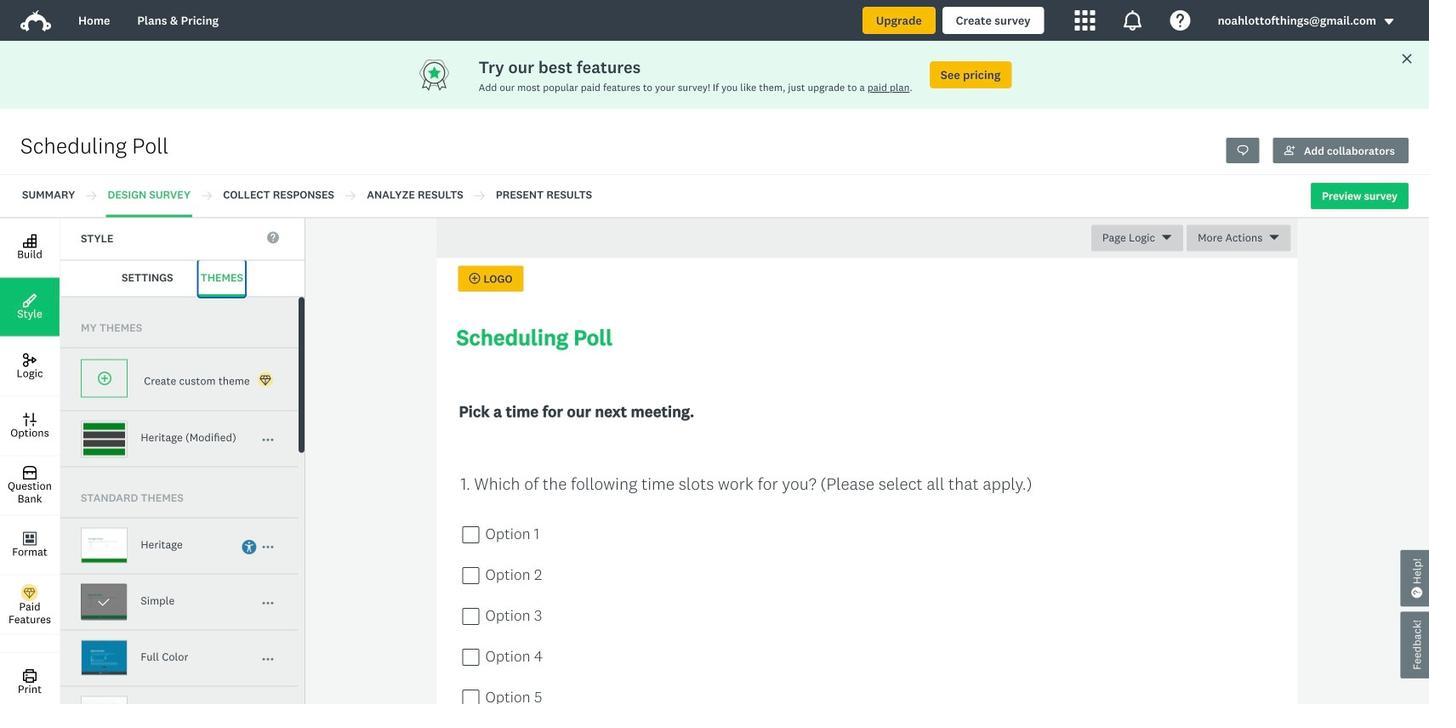 Task type: locate. For each thing, give the bounding box(es) containing it.
surveymonkey logo image
[[20, 10, 51, 32]]

0 horizontal spatial products icon image
[[1075, 10, 1096, 31]]

1 products icon image from the left
[[1075, 10, 1096, 31]]

1 horizontal spatial products icon image
[[1123, 10, 1143, 31]]

dropdown arrow image
[[1383, 16, 1395, 28]]

products icon image
[[1075, 10, 1096, 31], [1123, 10, 1143, 31]]

help icon image
[[1170, 10, 1191, 31]]

rewards image
[[417, 58, 479, 92]]



Task type: vqa. For each thing, say whether or not it's contained in the screenshot.
2nd Products Icon from right
yes



Task type: describe. For each thing, give the bounding box(es) containing it.
2 products icon image from the left
[[1123, 10, 1143, 31]]



